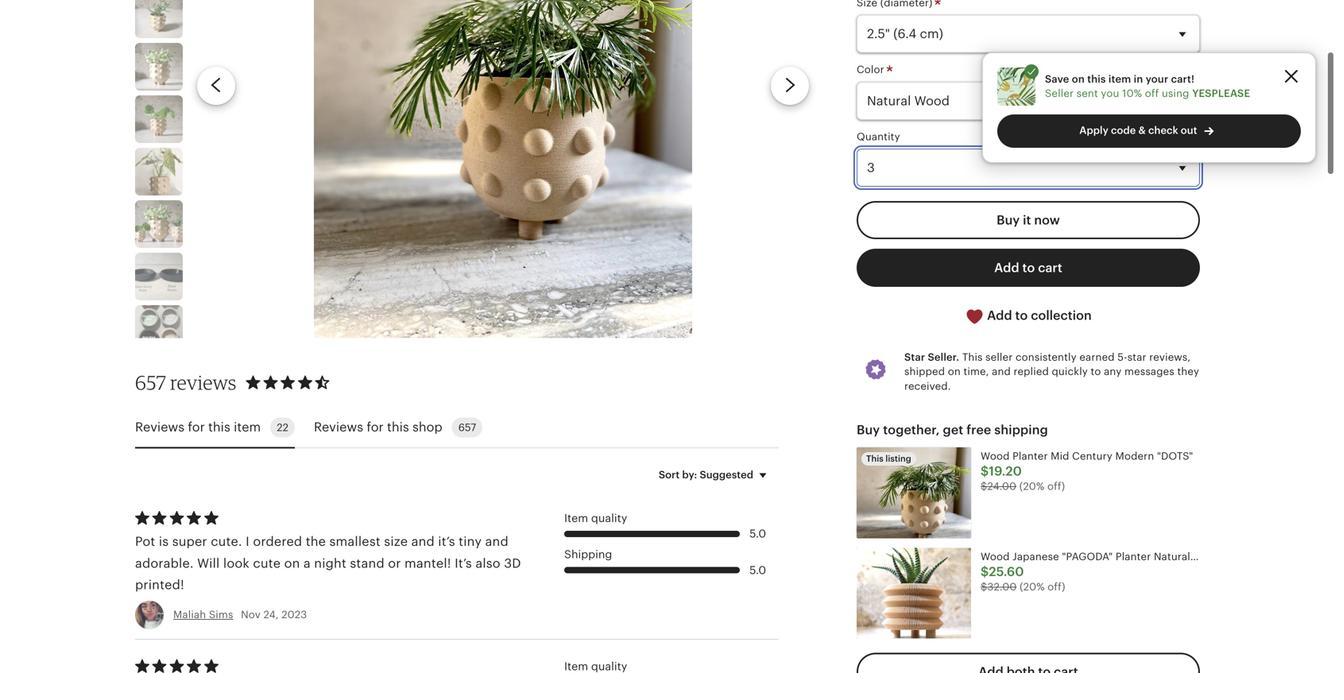 Task type: locate. For each thing, give the bounding box(es) containing it.
this left 'listing'
[[866, 454, 884, 464]]

0 horizontal spatial planter
[[1013, 450, 1048, 462]]

nov
[[241, 609, 261, 621]]

0 vertical spatial to
[[1023, 261, 1035, 275]]

sent
[[1077, 87, 1098, 99]]

$ up "32.00"
[[981, 565, 989, 579]]

1 horizontal spatial 657
[[458, 422, 476, 434]]

to down earned
[[1091, 366, 1101, 378]]

off) down 'japanese'
[[1048, 581, 1066, 593]]

(20% inside wood planter mid century modern "dots" $ 19.20 $ 24.00 (20% off)
[[1020, 481, 1045, 493]]

1 horizontal spatial buy
[[997, 213, 1020, 227]]

1 horizontal spatial planter
[[1116, 551, 1151, 563]]

they
[[1178, 366, 1200, 378]]

add left cart
[[995, 261, 1020, 275]]

on up sent
[[1072, 73, 1085, 85]]

this up time,
[[962, 351, 983, 363]]

1 vertical spatial off)
[[1048, 581, 1066, 593]]

0 horizontal spatial and
[[411, 535, 435, 549]]

1 horizontal spatial this
[[962, 351, 983, 363]]

reviews
[[135, 420, 185, 435], [314, 420, 363, 435]]

0 vertical spatial item
[[1109, 73, 1131, 85]]

i
[[246, 535, 250, 549]]

(20% down '25.60'
[[1020, 581, 1045, 593]]

replied
[[1014, 366, 1049, 378]]

wood planter mid century modern dots image 4 image
[[135, 43, 183, 91]]

planter down shipping at the right bottom of page
[[1013, 450, 1048, 462]]

to left collection
[[1016, 309, 1028, 323]]

this listing
[[866, 454, 912, 464]]

wood inside wood planter mid century modern "dots" $ 19.20 $ 24.00 (20% off)
[[981, 450, 1010, 462]]

1 for from the left
[[188, 420, 205, 435]]

tab list containing reviews for this item
[[135, 408, 779, 449]]

1 vertical spatial to
[[1016, 309, 1028, 323]]

and up mantel!
[[411, 535, 435, 549]]

2 horizontal spatial this
[[1088, 73, 1106, 85]]

using
[[1162, 87, 1190, 99]]

0 vertical spatial item quality
[[564, 512, 627, 525]]

for left "shop"
[[367, 420, 384, 435]]

0 horizontal spatial 657
[[135, 371, 166, 394]]

0 vertical spatial 5.0
[[750, 528, 766, 540]]

1 $ from the top
[[981, 464, 989, 479]]

2 $ from the top
[[981, 481, 988, 493]]

2 horizontal spatial on
[[1072, 73, 1085, 85]]

657 left the reviews
[[135, 371, 166, 394]]

0 vertical spatial add
[[995, 261, 1020, 275]]

collection
[[1031, 309, 1092, 323]]

the
[[306, 535, 326, 549]]

0 horizontal spatial reviews
[[135, 420, 185, 435]]

reviews down the 657 reviews
[[135, 420, 185, 435]]

0 horizontal spatial for
[[188, 420, 205, 435]]

1 vertical spatial on
[[948, 366, 961, 378]]

reviews
[[170, 371, 237, 394]]

shipping
[[564, 548, 612, 561]]

add to collection
[[984, 309, 1092, 323]]

this down the reviews
[[208, 420, 230, 435]]

item for for
[[234, 420, 261, 435]]

for for shop
[[367, 420, 384, 435]]

this seller consistently earned 5-star reviews, shipped on time, and replied quickly to any messages they received.
[[905, 351, 1200, 392]]

it
[[1023, 213, 1031, 227]]

natural
[[1154, 551, 1191, 563]]

item
[[564, 512, 588, 525], [564, 660, 588, 673]]

2 quality from the top
[[591, 660, 627, 673]]

star
[[1128, 351, 1147, 363]]

night
[[314, 556, 347, 571]]

buy up 'this listing'
[[857, 423, 880, 437]]

1 vertical spatial buy
[[857, 423, 880, 437]]

this for listing
[[866, 454, 884, 464]]

24,
[[264, 609, 279, 621]]

buy left it
[[997, 213, 1020, 227]]

wood planter mid century modern dots image 5 image
[[135, 96, 183, 143]]

0 vertical spatial this
[[962, 351, 983, 363]]

on down seller.
[[948, 366, 961, 378]]

0 horizontal spatial on
[[284, 556, 300, 571]]

adorable.
[[135, 556, 194, 571]]

0 vertical spatial buy
[[997, 213, 1020, 227]]

2 for from the left
[[367, 420, 384, 435]]

apply
[[1080, 124, 1109, 136]]

1 vertical spatial quality
[[591, 660, 627, 673]]

to inside the add to cart button
[[1023, 261, 1035, 275]]

this
[[962, 351, 983, 363], [866, 454, 884, 464]]

cute.
[[211, 535, 242, 549]]

and up also
[[485, 535, 509, 549]]

seller
[[986, 351, 1013, 363]]

2 vertical spatial to
[[1091, 366, 1101, 378]]

item inside save on this item in your cart! seller sent you 10% off using yesplease
[[1109, 73, 1131, 85]]

on left a
[[284, 556, 300, 571]]

1 reviews from the left
[[135, 420, 185, 435]]

2 reviews from the left
[[314, 420, 363, 435]]

planter inside wood planter mid century modern "dots" $ 19.20 $ 24.00 (20% off)
[[1013, 450, 1048, 462]]

this inside 'this seller consistently earned 5-star reviews, shipped on time, and replied quickly to any messages they received.'
[[962, 351, 983, 363]]

wood
[[981, 450, 1010, 462], [981, 551, 1010, 563], [1194, 551, 1223, 563]]

657 inside tab list
[[458, 422, 476, 434]]

1 horizontal spatial item
[[1109, 73, 1131, 85]]

off) inside wood japanese "pagoda" planter natural wood finisjh $ 25.60 $ 32.00 (20% off)
[[1048, 581, 1066, 593]]

0 vertical spatial planter
[[1013, 450, 1048, 462]]

to inside add to collection "button"
[[1016, 309, 1028, 323]]

19.20
[[989, 464, 1022, 479]]

sims
[[209, 609, 233, 621]]

2 horizontal spatial and
[[992, 366, 1011, 378]]

planter inside wood japanese "pagoda" planter natural wood finisjh $ 25.60 $ 32.00 (20% off)
[[1116, 551, 1151, 563]]

1 horizontal spatial this
[[387, 420, 409, 435]]

to inside 'this seller consistently earned 5-star reviews, shipped on time, and replied quickly to any messages they received.'
[[1091, 366, 1101, 378]]

reviews right 22
[[314, 420, 363, 435]]

2 item quality from the top
[[564, 660, 627, 673]]

apply code & check out link
[[998, 115, 1301, 148]]

$ up 24.00 at the right bottom of page
[[981, 464, 989, 479]]

1 vertical spatial planter
[[1116, 551, 1151, 563]]

to for cart
[[1023, 261, 1035, 275]]

super
[[172, 535, 207, 549]]

seller.
[[928, 351, 960, 363]]

0 vertical spatial off)
[[1048, 481, 1065, 493]]

earned
[[1080, 351, 1115, 363]]

1 horizontal spatial reviews
[[314, 420, 363, 435]]

planter left natural
[[1116, 551, 1151, 563]]

1 vertical spatial 5.0
[[750, 564, 766, 577]]

out
[[1181, 124, 1198, 136]]

0 vertical spatial 657
[[135, 371, 166, 394]]

or
[[388, 556, 401, 571]]

wood up 19.20
[[981, 450, 1010, 462]]

buy inside button
[[997, 213, 1020, 227]]

add inside button
[[995, 261, 1020, 275]]

1 horizontal spatial on
[[948, 366, 961, 378]]

10%
[[1122, 87, 1142, 99]]

0 horizontal spatial buy
[[857, 423, 880, 437]]

4 $ from the top
[[981, 581, 988, 593]]

$
[[981, 464, 989, 479], [981, 481, 988, 493], [981, 565, 989, 579], [981, 581, 988, 593]]

add inside "button"
[[987, 309, 1012, 323]]

consistently
[[1016, 351, 1077, 363]]

tiny
[[459, 535, 482, 549]]

buy
[[997, 213, 1020, 227], [857, 423, 880, 437]]

this for seller
[[962, 351, 983, 363]]

maliah sims link
[[173, 609, 233, 621]]

item up the you at the right of the page
[[1109, 73, 1131, 85]]

1 vertical spatial item
[[564, 660, 588, 673]]

pot
[[135, 535, 155, 549]]

1 vertical spatial (20%
[[1020, 581, 1045, 593]]

1 5.0 from the top
[[750, 528, 766, 540]]

wood planter mid century modern dots image 7 image
[[135, 200, 183, 248]]

to
[[1023, 261, 1035, 275], [1016, 309, 1028, 323], [1091, 366, 1101, 378]]

&
[[1139, 124, 1146, 136]]

1 horizontal spatial and
[[485, 535, 509, 549]]

3d
[[504, 556, 521, 571]]

1 horizontal spatial for
[[367, 420, 384, 435]]

this up sent
[[1088, 73, 1106, 85]]

to left cart
[[1023, 261, 1035, 275]]

wood up '25.60'
[[981, 551, 1010, 563]]

2 vertical spatial on
[[284, 556, 300, 571]]

(20% right 24.00 at the right bottom of page
[[1020, 481, 1045, 493]]

0 vertical spatial item
[[564, 512, 588, 525]]

1 vertical spatial item
[[234, 420, 261, 435]]

off) down 'mid'
[[1048, 481, 1065, 493]]

maliah sims nov 24, 2023
[[173, 609, 307, 621]]

5.0 for item quality
[[750, 528, 766, 540]]

on
[[1072, 73, 1085, 85], [948, 366, 961, 378], [284, 556, 300, 571]]

657
[[135, 371, 166, 394], [458, 422, 476, 434]]

code
[[1111, 124, 1136, 136]]

look
[[223, 556, 250, 571]]

ordered
[[253, 535, 302, 549]]

wood planter mid century modern dots image 1 image
[[314, 0, 693, 338]]

and down seller
[[992, 366, 1011, 378]]

for down the reviews
[[188, 420, 205, 435]]

1 vertical spatial add
[[987, 309, 1012, 323]]

1 vertical spatial this
[[866, 454, 884, 464]]

to for collection
[[1016, 309, 1028, 323]]

0 vertical spatial quality
[[591, 512, 627, 525]]

0 horizontal spatial this
[[208, 420, 230, 435]]

0 horizontal spatial this
[[866, 454, 884, 464]]

wood planter mid century modern dots image 6 image
[[135, 148, 183, 196]]

$ down free
[[981, 481, 988, 493]]

japanese
[[1013, 551, 1059, 563]]

2 5.0 from the top
[[750, 564, 766, 577]]

(20%
[[1020, 481, 1045, 493], [1020, 581, 1045, 593]]

add up seller
[[987, 309, 1012, 323]]

1 vertical spatial item quality
[[564, 660, 627, 673]]

0 vertical spatial (20%
[[1020, 481, 1045, 493]]

on inside save on this item in your cart! seller sent you 10% off using yesplease
[[1072, 73, 1085, 85]]

in
[[1134, 73, 1143, 85]]

this inside save on this item in your cart! seller sent you 10% off using yesplease
[[1088, 73, 1106, 85]]

reviews,
[[1150, 351, 1191, 363]]

657 for 657 reviews
[[135, 371, 166, 394]]

item inside tab list
[[234, 420, 261, 435]]

5.0 for shipping
[[750, 564, 766, 577]]

on inside pot is super cute. i ordered the smallest size and it's tiny and adorable. will look cute on a night stand or mantel! it's also 3d printed!
[[284, 556, 300, 571]]

this
[[1088, 73, 1106, 85], [208, 420, 230, 435], [387, 420, 409, 435]]

tab list
[[135, 408, 779, 449]]

buy for buy together, get free shipping
[[857, 423, 880, 437]]

size
[[384, 535, 408, 549]]

get
[[943, 423, 964, 437]]

657 right "shop"
[[458, 422, 476, 434]]

0 vertical spatial on
[[1072, 73, 1085, 85]]

reviews for this item
[[135, 420, 261, 435]]

off)
[[1048, 481, 1065, 493], [1048, 581, 1066, 593]]

this left "shop"
[[387, 420, 409, 435]]

item left 22
[[234, 420, 261, 435]]

1 vertical spatial 657
[[458, 422, 476, 434]]

0 horizontal spatial item
[[234, 420, 261, 435]]

shop
[[413, 420, 443, 435]]

buy together, get free shipping
[[857, 423, 1048, 437]]

$ right wood japanese "pagoda" planter natural wood finisjh image
[[981, 581, 988, 593]]

will
[[197, 556, 220, 571]]

for
[[188, 420, 205, 435], [367, 420, 384, 435]]

is
[[159, 535, 169, 549]]



Task type: describe. For each thing, give the bounding box(es) containing it.
this for reviews for this shop
[[387, 420, 409, 435]]

wood left the finisjh
[[1194, 551, 1223, 563]]

sort by: suggested
[[659, 469, 754, 481]]

time,
[[964, 366, 989, 378]]

for for item
[[188, 420, 205, 435]]

now
[[1034, 213, 1060, 227]]

printed!
[[135, 578, 184, 592]]

add to cart button
[[857, 249, 1200, 287]]

buy for buy it now
[[997, 213, 1020, 227]]

your
[[1146, 73, 1169, 85]]

any
[[1104, 366, 1122, 378]]

received.
[[905, 380, 951, 392]]

wood planter mid century modern dots image 8 image
[[135, 253, 183, 301]]

sort
[[659, 469, 680, 481]]

maliah
[[173, 609, 206, 621]]

sort by: suggested button
[[647, 458, 785, 492]]

finisjh
[[1225, 551, 1258, 563]]

save on this item in your cart! seller sent you 10% off using yesplease
[[1045, 73, 1251, 99]]

(20% inside wood japanese "pagoda" planter natural wood finisjh $ 25.60 $ 32.00 (20% off)
[[1020, 581, 1045, 593]]

5-
[[1118, 351, 1128, 363]]

add to cart
[[995, 261, 1063, 275]]

apply code & check out
[[1080, 124, 1198, 136]]

wood planter mid century modern "dots" $ 19.20 $ 24.00 (20% off)
[[981, 450, 1194, 493]]

cart!
[[1171, 73, 1195, 85]]

3 $ from the top
[[981, 565, 989, 579]]

listing
[[886, 454, 912, 464]]

shipping
[[995, 423, 1048, 437]]

by:
[[682, 469, 697, 481]]

reviews for reviews for this shop
[[314, 420, 363, 435]]

off
[[1145, 87, 1159, 99]]

check
[[1149, 124, 1179, 136]]

reviews for this shop
[[314, 420, 443, 435]]

1 quality from the top
[[591, 512, 627, 525]]

657 for 657
[[458, 422, 476, 434]]

shipped
[[905, 366, 945, 378]]

1 item from the top
[[564, 512, 588, 525]]

messages
[[1125, 366, 1175, 378]]

this for reviews for this item
[[208, 420, 230, 435]]

wood for 19.20
[[981, 450, 1010, 462]]

mid
[[1051, 450, 1070, 462]]

add to collection button
[[857, 297, 1200, 336]]

cute
[[253, 556, 281, 571]]

"pagoda"
[[1062, 551, 1113, 563]]

it's
[[455, 556, 472, 571]]

pot is super cute. i ordered the smallest size and it's tiny and adorable. will look cute on a night stand or mantel! it's also 3d printed!
[[135, 535, 521, 592]]

on inside 'this seller consistently earned 5-star reviews, shipped on time, and replied quickly to any messages they received.'
[[948, 366, 961, 378]]

buy it now
[[997, 213, 1060, 227]]

you
[[1101, 87, 1120, 99]]

add for add to collection
[[987, 309, 1012, 323]]

657 reviews
[[135, 371, 237, 394]]

star
[[905, 351, 925, 363]]

also
[[476, 556, 501, 571]]

wood planter mid century modern dots image 3 image
[[135, 0, 183, 38]]

2023
[[282, 609, 307, 621]]

century
[[1072, 450, 1113, 462]]

yesplease
[[1193, 87, 1251, 99]]

"dots"
[[1157, 450, 1194, 462]]

wood planter mid century modern dots image 9 image
[[135, 305, 183, 353]]

2 item from the top
[[564, 660, 588, 673]]

off) inside wood planter mid century modern "dots" $ 19.20 $ 24.00 (20% off)
[[1048, 481, 1065, 493]]

reviews for reviews for this item
[[135, 420, 185, 435]]

this for save on this item in your cart! seller sent you 10% off using yesplease
[[1088, 73, 1106, 85]]

wood japanese "pagoda" planter natural wood finisjh $ 25.60 $ 32.00 (20% off)
[[981, 551, 1258, 593]]

save
[[1045, 73, 1070, 85]]

together,
[[883, 423, 940, 437]]

it's
[[438, 535, 455, 549]]

modern
[[1116, 450, 1155, 462]]

22
[[277, 422, 289, 434]]

32.00
[[988, 581, 1017, 593]]

item for on
[[1109, 73, 1131, 85]]

quantity
[[857, 131, 900, 143]]

smallest
[[329, 535, 381, 549]]

seller
[[1045, 87, 1074, 99]]

mantel!
[[405, 556, 451, 571]]

add for add to cart
[[995, 261, 1020, 275]]

color
[[857, 64, 887, 76]]

wood japanese "pagoda" planter natural wood finisjh image
[[857, 548, 971, 639]]

cart
[[1038, 261, 1063, 275]]

and inside 'this seller consistently earned 5-star reviews, shipped on time, and replied quickly to any messages they received.'
[[992, 366, 1011, 378]]

stand
[[350, 556, 385, 571]]

wood for 25.60
[[981, 551, 1010, 563]]

free
[[967, 423, 992, 437]]

1 item quality from the top
[[564, 512, 627, 525]]

star seller.
[[905, 351, 960, 363]]

a
[[304, 556, 311, 571]]

24.00
[[988, 481, 1017, 493]]

wood planter mid century modern "dots" image
[[857, 448, 971, 538]]

buy it now button
[[857, 201, 1200, 239]]

suggested
[[700, 469, 754, 481]]



Task type: vqa. For each thing, say whether or not it's contained in the screenshot.
'Sort By: Suggested' in the bottom of the page
yes



